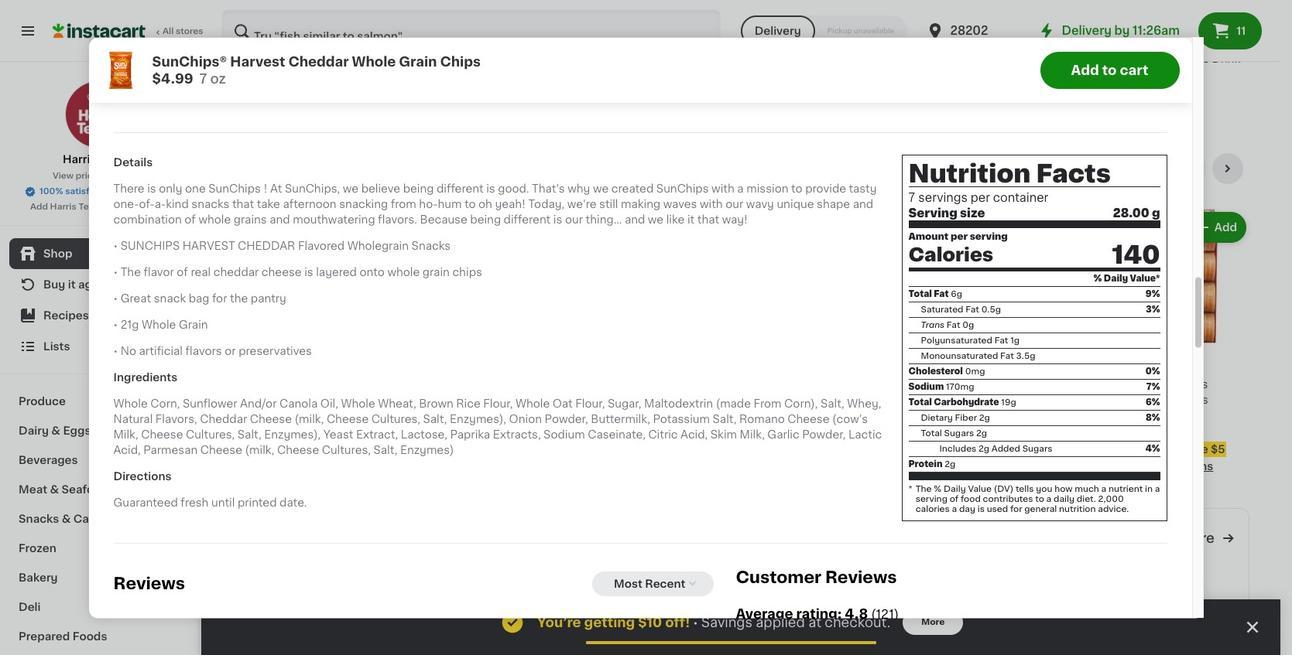 Task type: vqa. For each thing, say whether or not it's contained in the screenshot.
the leftmost the per
yes



Task type: locate. For each thing, give the bounding box(es) containing it.
added down service type group
[[821, 53, 857, 64]]

teeter up policy
[[99, 154, 135, 165]]

tasty
[[849, 184, 877, 195]]

0 horizontal spatial flour,
[[483, 399, 513, 410]]

0 vertical spatial (121)
[[437, 426, 461, 437]]

orange down the premium
[[554, 69, 594, 80]]

2 horizontal spatial 7 oz
[[379, 441, 401, 452]]

1 vertical spatial 11
[[821, 410, 830, 421]]

1 horizontal spatial $5
[[1211, 444, 1225, 455]]

0 vertical spatial harvest
[[230, 55, 285, 67]]

view inside popup button
[[1071, 163, 1098, 174]]

more down items
[[1180, 533, 1215, 545]]

harvest up rice
[[441, 379, 484, 390]]

chips for sunchips® harvest cheddar whole grain chips
[[379, 410, 411, 421]]

1 right stores
[[242, 15, 249, 32]]

0 vertical spatial orange
[[457, 53, 497, 64]]

1 vertical spatial being
[[470, 215, 501, 226]]

5 up ritz
[[1124, 356, 1137, 374]]

0 horizontal spatial $5
[[622, 444, 637, 455]]

grains
[[234, 215, 267, 226]]

and
[[853, 199, 874, 210], [270, 215, 290, 226], [625, 215, 645, 226]]

teeter™ up apple
[[856, 38, 900, 49]]

0 horizontal spatial more
[[922, 619, 945, 627]]

99 up lance®
[[992, 357, 1004, 366]]

sodium 170mg
[[909, 384, 975, 392]]

• for • savings applied at checkout.
[[693, 617, 698, 629]]

carbohydrate
[[934, 399, 999, 408]]

date.
[[280, 498, 307, 509]]

2 spend from the left
[[1117, 444, 1153, 455]]

drink inside 3 suja® organic lemon love cold-pressed fruit juice drink
[[706, 69, 735, 80]]

to up unique
[[791, 184, 803, 195]]

spend inside spend $25, save $5 button
[[528, 444, 564, 455]]

1 vertical spatial %
[[934, 486, 942, 494]]

crackers inside lance® toasty™ peanut butter sandwich crackers
[[968, 410, 1017, 421]]

fat
[[934, 291, 949, 299], [966, 306, 980, 315], [947, 322, 961, 330], [995, 337, 1009, 346], [1001, 353, 1014, 361]]

reviews
[[825, 570, 897, 587], [113, 576, 185, 593]]

2 vertical spatial grain
[[466, 395, 496, 406]]

harris
[[379, 38, 412, 49], [821, 38, 853, 49], [63, 154, 96, 165], [50, 203, 76, 211]]

you
[[1036, 486, 1053, 494]]

1 horizontal spatial punch
[[1115, 53, 1150, 64]]

& left candy
[[62, 514, 71, 525]]

spend
[[528, 444, 564, 455], [1117, 444, 1153, 455]]

cheddar inside sunchips® harvest cheddar whole grain chips
[[379, 395, 427, 406]]

delivery inside button
[[755, 26, 801, 36]]

1 flour, from the left
[[483, 399, 513, 410]]

0 vertical spatial powder,
[[545, 414, 588, 425]]

x for 4
[[978, 441, 985, 452]]

to up "59"
[[1103, 64, 1117, 76]]

2 horizontal spatial x
[[1125, 426, 1132, 437]]

view for view more
[[1144, 533, 1177, 545]]

peanut inside lance® toasty™ peanut butter sandwich crackers
[[1059, 379, 1098, 390]]

snacks up frozen
[[19, 514, 59, 525]]

original inside 4 tropicana® pure premium original no pulp orange juice
[[578, 53, 620, 64]]

drink down strawberry
[[968, 69, 997, 80]]

vegan
[[896, 332, 931, 343]]

0 vertical spatial fl
[[1132, 84, 1140, 95]]

1 1 from the left
[[242, 15, 249, 32]]

0 vertical spatial whole
[[199, 215, 231, 226]]

4 inside the product group
[[977, 356, 990, 374]]

harvest inside sunchips® harvest cheddar whole grain chips $4.99 7 oz
[[230, 55, 285, 67]]

0 horizontal spatial the
[[121, 267, 141, 278]]

1 horizontal spatial 8
[[1115, 426, 1123, 437]]

1 horizontal spatial being
[[470, 215, 501, 226]]

is down today,
[[554, 215, 562, 226]]

grain inside sunchips® harvest cheddar whole grain chips
[[466, 395, 496, 406]]

3 3 from the left
[[977, 15, 989, 32]]

$ inside $ 4 99
[[971, 357, 977, 366]]

1 inside $ 1 minute maid® fruit punch juice drink
[[242, 15, 249, 32]]

add inside button
[[1071, 64, 1099, 76]]

2 3 from the left
[[683, 15, 695, 32]]

waves
[[663, 199, 697, 210]]

of down kind
[[185, 215, 196, 226]]

0 horizontal spatial acid,
[[113, 445, 141, 456]]

2 vertical spatial &
[[62, 514, 71, 525]]

11 down tortilla
[[821, 410, 830, 421]]

1 spend from the left
[[528, 444, 564, 455]]

1 vertical spatial per
[[951, 233, 968, 242]]

strawberry
[[968, 53, 1028, 64]]

all
[[163, 27, 174, 36]]

2 teeter™ from the left
[[856, 38, 900, 49]]

daily up the food
[[944, 486, 966, 494]]

8 left 1.48
[[1115, 426, 1123, 437]]

snacks up grain
[[412, 241, 451, 252]]

x left 1.48
[[1125, 426, 1132, 437]]

1 vertical spatial snacks
[[19, 514, 59, 525]]

more inside button
[[922, 619, 945, 627]]

view for view pricing policy
[[53, 172, 74, 180]]

100% satisfaction guarantee button
[[24, 183, 173, 198]]

2g right fiber
[[979, 415, 990, 423]]

romano
[[739, 414, 785, 425]]

delivery for delivery by 11:26am
[[1062, 25, 1112, 36]]

we're
[[567, 199, 597, 210]]

sugars down (69)
[[1023, 446, 1053, 454]]

3 for 3 harris teeter™ original no pulp 100% orange juice
[[389, 15, 401, 32]]

0 horizontal spatial punch
[[232, 53, 267, 64]]

1 horizontal spatial the
[[916, 486, 932, 494]]

0 horizontal spatial crackers
[[571, 395, 620, 406]]

and down take
[[270, 215, 290, 226]]

product group
[[674, 0, 808, 111], [232, 209, 367, 423], [379, 209, 514, 476], [527, 209, 661, 475], [674, 209, 808, 490], [821, 209, 956, 423], [968, 209, 1103, 476], [1115, 209, 1250, 475], [647, 569, 768, 656], [774, 569, 896, 656]]

(121) up enzymes)
[[437, 426, 461, 437]]

total
[[909, 291, 932, 299], [909, 399, 932, 408], [921, 430, 942, 439]]

8 for 4
[[968, 441, 975, 452]]

% inside * the % daily value (dv) tells you how much a nutrient in a serving of food contributes to a daily diet. 2,000 calories a day is used for general nutrition advice.
[[934, 486, 942, 494]]

and down tasty
[[853, 199, 874, 210]]

way!
[[722, 215, 748, 226]]

crackers
[[571, 395, 620, 406], [1160, 395, 1209, 406], [968, 410, 1017, 421]]

1 horizontal spatial 2
[[830, 15, 842, 32]]

$ inside "$ 2 69"
[[824, 15, 830, 25]]

all
[[1101, 163, 1113, 174]]

crackers inside cheez-it® original cheese crackers
[[571, 395, 620, 406]]

0 horizontal spatial cultures,
[[186, 430, 235, 441]]

1 vertical spatial whole
[[387, 267, 420, 278]]

is right day on the right bottom of page
[[978, 506, 985, 514]]

cheese
[[262, 267, 302, 278]]

2 horizontal spatial cheddar
[[379, 395, 427, 406]]

different up hum in the left top of the page
[[437, 184, 484, 195]]

fruit up sunchips® harvest cheddar whole grain chips $4.99 7 oz
[[309, 38, 334, 49]]

0 horizontal spatial harvest
[[230, 55, 285, 67]]

servings per container
[[919, 193, 1049, 204]]

kettle & fire broth image
[[245, 522, 280, 557]]

0 vertical spatial butter
[[968, 395, 1002, 406]]

11
[[1237, 26, 1246, 36], [821, 410, 830, 421]]

0 horizontal spatial daily
[[944, 486, 966, 494]]

instacart logo image
[[53, 22, 146, 40]]

(91)
[[1172, 69, 1193, 80]]

powder,
[[545, 414, 588, 425], [802, 430, 846, 441]]

• for • sunchips harvest cheddar flavored wholegrain snacks
[[113, 241, 118, 252]]

our
[[726, 199, 744, 210], [565, 215, 583, 226]]

whole up lactose,
[[429, 395, 464, 406]]

7 inside item carousel region
[[379, 441, 386, 452]]

candy
[[73, 514, 110, 525]]

sunchips® up wheat, at the left of page
[[379, 379, 438, 390]]

0 horizontal spatial peanut
[[740, 395, 778, 406]]

punch inside minute maid berry punch fruit juice drink
[[1115, 53, 1150, 64]]

oat
[[553, 399, 573, 410]]

juice inside 3 harris teeter™ original no pulp 100% orange juice
[[379, 69, 409, 80]]

no inside "harris teeter™ no sugar added 100% apple juice"
[[903, 38, 919, 49]]

oz down extract,
[[388, 441, 401, 452]]

3%
[[1146, 306, 1160, 315]]

cheese inside cheez-it® original cheese crackers
[[527, 395, 569, 406]]

grain inside sunchips® harvest cheddar whole grain chips $4.99 7 oz
[[399, 55, 437, 67]]

fruit inside $ 1 minute maid® fruit punch juice drink
[[309, 38, 334, 49]]

diet.
[[1077, 496, 1096, 504]]

2 inside item carousel region
[[242, 356, 253, 374]]

product group containing 4
[[968, 209, 1103, 476]]

(48)
[[348, 39, 371, 50]]

delivery left by
[[1062, 25, 1112, 36]]

1 horizontal spatial 7 oz
[[291, 55, 313, 66]]

per up calories
[[951, 233, 968, 242]]

6g
[[951, 291, 963, 299]]

cheese up the parmesan
[[141, 430, 183, 441]]

view more link
[[245, 522, 1237, 557]]

28202
[[951, 25, 988, 36]]

the inside * the % daily value (dv) tells you how much a nutrient in a serving of food contributes to a daily diet. 2,000 calories a day is used for general nutrition advice.
[[916, 486, 932, 494]]

because
[[420, 215, 468, 226]]

0 horizontal spatial 4
[[536, 15, 549, 32]]

0 vertical spatial %
[[1094, 275, 1102, 284]]

1 vertical spatial daily
[[944, 486, 966, 494]]

$5 for spend $20, save $5 see eligible items
[[1211, 444, 1225, 455]]

2 milk, from the left
[[740, 430, 765, 441]]

extracts,
[[493, 430, 541, 441]]

in inside * the % daily value (dv) tells you how much a nutrient in a serving of food contributes to a daily diet. 2,000 calories a day is used for general nutrition advice.
[[1145, 486, 1153, 494]]

99 up 0%
[[1138, 357, 1151, 366]]

total for saturated fat 0.5g
[[909, 291, 932, 299]]

serving up calories
[[916, 496, 948, 504]]

$5 inside spend $25, save $5 button
[[622, 444, 637, 455]]

orange inside 3 harris teeter™ original no pulp 100% orange juice
[[457, 53, 497, 64]]

0 horizontal spatial sodium
[[544, 430, 585, 441]]

many up "love"
[[662, 42, 693, 53]]

1 horizontal spatial minute
[[1115, 38, 1153, 49]]

grain for sunchips® harvest cheddar whole grain chips $4.99 7 oz
[[399, 55, 437, 67]]

2 $5 from the left
[[1211, 444, 1225, 455]]

1 horizontal spatial milk,
[[740, 430, 765, 441]]

view left pricing
[[53, 172, 74, 180]]

see
[[1115, 461, 1136, 472]]

tropicana®
[[527, 38, 586, 49]]

1 for $ 1 minute maid® fruit punch juice drink
[[242, 15, 249, 32]]

0 horizontal spatial sunchips®
[[152, 55, 227, 67]]

crackers for stacks
[[1160, 395, 1209, 406]]

1 horizontal spatial pulp
[[527, 69, 551, 80]]

total up saturated
[[909, 291, 932, 299]]

sunchips® inside sunchips® harvest cheddar whole grain chips $4.99 7 oz
[[152, 55, 227, 67]]

% left "value*"
[[1094, 275, 1102, 284]]

cheddar for sunchips® harvest cheddar whole grain chips
[[379, 395, 427, 406]]

• for • the flavor of real cheddar cheese is layered onto whole grain chips
[[113, 267, 118, 278]]

2 up 'little'
[[242, 356, 253, 374]]

from
[[754, 399, 782, 410]]

grain
[[399, 55, 437, 67], [179, 320, 208, 331], [466, 395, 496, 406]]

7 oz down maid® on the left
[[291, 55, 313, 66]]

2 flour, from the left
[[576, 399, 605, 410]]

1 vertical spatial harvest
[[441, 379, 484, 390]]

0 vertical spatial sugars
[[944, 430, 974, 439]]

2 horizontal spatial chips
[[860, 395, 892, 406]]

1 vertical spatial butter
[[674, 410, 708, 421]]

1 vertical spatial sodium
[[544, 430, 585, 441]]

1 vertical spatial enzymes),
[[264, 430, 321, 441]]

99 inside $ 4 99
[[992, 357, 1004, 366]]

original inside ritz fresh stacks original crackers
[[1115, 395, 1157, 406]]

1 horizontal spatial fl
[[1132, 84, 1140, 95]]

caseinate,
[[588, 430, 646, 441]]

most
[[614, 580, 643, 590]]

spend inside spend $20, save $5 see eligible items
[[1117, 444, 1153, 455]]

1 vertical spatial orange
[[554, 69, 594, 80]]

cultures, down sunflower
[[186, 430, 235, 441]]

1 vertical spatial serving
[[916, 496, 948, 504]]

fiber
[[955, 415, 977, 423]]

cheddar down sunflower
[[200, 414, 247, 425]]

8 down total sugars 2g
[[968, 441, 975, 452]]

one
[[185, 184, 206, 195]]

oz down maid® on the left
[[300, 55, 313, 66]]

snack
[[154, 294, 186, 304]]

nutrition
[[1059, 506, 1096, 514]]

1 punch from the left
[[232, 53, 267, 64]]

dark
[[711, 410, 736, 421]]

2 minute from the left
[[1115, 38, 1153, 49]]

delivery up lemon
[[755, 26, 801, 36]]

sunchips up snacks
[[209, 184, 261, 195]]

0 vertical spatial added
[[821, 53, 857, 64]]

that left way!
[[698, 215, 719, 226]]

original inside 3 harris teeter™ original no pulp 100% orange juice
[[461, 38, 504, 49]]

oz
[[1028, 39, 1041, 50], [122, 55, 135, 66], [300, 55, 313, 66], [210, 72, 226, 84], [1142, 84, 1155, 95], [995, 100, 1008, 111], [833, 410, 846, 421], [551, 426, 564, 437], [1160, 426, 1173, 437], [388, 441, 401, 452], [710, 441, 723, 452], [1012, 441, 1025, 452]]

added inside "harris teeter™ no sugar added 100% apple juice"
[[821, 53, 857, 64]]

sponsored badge image
[[674, 99, 721, 108]]

save inside spend $20, save $5 see eligible items
[[1183, 444, 1209, 455]]

save for spend $25, save $5
[[594, 444, 620, 455]]

berry
[[1185, 38, 1215, 49]]

1 minute from the left
[[232, 38, 270, 49]]

fat for total
[[934, 291, 949, 299]]

7 oz
[[113, 55, 135, 66], [291, 55, 313, 66], [379, 441, 401, 452]]

0 vertical spatial that
[[232, 199, 254, 210]]

3 inside 3 harris teeter™ original no pulp 100% orange juice
[[389, 15, 401, 32]]

serving down 'size'
[[970, 233, 1008, 242]]

enzymes), up 'paprika'
[[450, 414, 506, 425]]

0 horizontal spatial orange
[[457, 53, 497, 64]]

view for view all (50+)
[[1071, 163, 1098, 174]]

0 vertical spatial &
[[51, 426, 60, 437]]

whole inside there is only one sunchips ! at sunchips,  we believe being different is good. that's why we created sunchips with a mission to provide tasty one-of-a-kind snacks that take afternoon snacking from ho-hum to oh yeah! today, we're still making waves with our wavy unique shape and combination of whole grains and mouthwatering flavors. because being different is our thing... and we like it that way!
[[199, 215, 231, 226]]

items
[[1182, 461, 1214, 472]]

2 punch from the left
[[1115, 53, 1150, 64]]

protein 2g
[[909, 461, 956, 470]]

spend up see
[[1117, 444, 1153, 455]]

oz down tortilla
[[833, 410, 846, 421]]

total down corn
[[909, 399, 932, 408]]

0 vertical spatial serving
[[970, 233, 1008, 242]]

chips inside sunchips® harvest cheddar whole grain chips
[[379, 410, 411, 421]]

butter
[[968, 395, 1002, 406], [674, 410, 708, 421]]

cheez-
[[527, 379, 566, 390]]

0 vertical spatial pulp
[[398, 53, 422, 64]]

0 horizontal spatial milk,
[[113, 430, 138, 441]]

orange left the premium
[[457, 53, 497, 64]]

parmesan
[[143, 445, 198, 456]]

1 vertical spatial cheddar
[[379, 395, 427, 406]]

0 horizontal spatial sunchips
[[209, 184, 261, 195]]

ct
[[246, 410, 258, 421]]

drink inside $ 1 minute maid® fruit punch juice drink
[[302, 53, 331, 64]]

flavored
[[298, 241, 345, 252]]

2 for $ 2 69
[[830, 15, 842, 32]]

sunchips
[[209, 184, 261, 195], [657, 184, 709, 195]]

spend down "12.4 oz"
[[528, 444, 564, 455]]

whole right oil,
[[341, 399, 375, 410]]

minute inside $ 1 minute maid® fruit punch juice drink
[[232, 38, 270, 49]]

2 sunchips from the left
[[657, 184, 709, 195]]

save inside button
[[594, 444, 620, 455]]

bakery link
[[9, 564, 188, 593]]

includes
[[940, 446, 977, 454]]

2 horizontal spatial cultures,
[[372, 414, 420, 425]]

is right cheese
[[304, 267, 313, 278]]

delivery for delivery
[[755, 26, 801, 36]]

natural
[[113, 414, 153, 425]]

1 horizontal spatial enzymes),
[[450, 414, 506, 425]]

flavors.
[[378, 215, 417, 226]]

butter down gluten
[[674, 410, 708, 421]]

value*
[[1130, 275, 1160, 284]]

harris inside "harris teeter™ no sugar added 100% apple juice"
[[821, 38, 853, 49]]

acid,
[[681, 430, 708, 441], [113, 445, 141, 456]]

None search field
[[221, 9, 721, 53]]

• sunchips harvest cheddar flavored wholegrain snacks
[[113, 241, 451, 252]]

2 horizontal spatial 3
[[977, 15, 989, 32]]

product group containing 5
[[1115, 209, 1250, 475]]

cheese down canola
[[277, 445, 319, 456]]

different
[[437, 184, 484, 195], [504, 215, 551, 226]]

1 vertical spatial that
[[698, 215, 719, 226]]

0 horizontal spatial added
[[821, 53, 857, 64]]

delivery
[[1062, 25, 1112, 36], [755, 26, 801, 36]]

oz inside santitas® white corn tortilla chips 11 oz
[[833, 410, 846, 421]]

a down you
[[1047, 496, 1052, 504]]

0 horizontal spatial fl
[[985, 100, 992, 111]]

1 $5 from the left
[[622, 444, 637, 455]]

whole corn, sunflower and/or canola oil, whole wheat, brown rice flour, whole oat flour, sugar, maltodextrin (made from corn), salt, whey, natural flavors, cheddar cheese (milk, cheese cultures, salt, enzymes), onion powder, buttermilk, potassium salt, romano cheese (cow's milk, cheese cultures, salt, enzymes), yeast extract, lactose, paprika extracts, sodium caseinate, citric acid, skim milk, garlic powder, lactic acid, parmesan cheese (milk, cheese cultures, salt, enzymes)
[[113, 399, 882, 456]]

1 vertical spatial chips
[[860, 395, 892, 406]]

(dv)
[[994, 486, 1014, 494]]

view left all
[[1071, 163, 1098, 174]]

fat for trans
[[947, 322, 961, 330]]

milk, down natural
[[113, 430, 138, 441]]

sandwich
[[1005, 395, 1058, 406]]

harris inside 3 harris teeter™ original no pulp 100% orange juice
[[379, 38, 412, 49]]

flour, up (811)
[[576, 399, 605, 410]]

our up way!
[[726, 199, 744, 210]]

many in stock down 3 harris teeter™ original no pulp 100% orange juice
[[395, 103, 473, 114]]

• for • no artificial flavors or preservatives
[[113, 346, 118, 357]]

7 oz down extract,
[[379, 441, 401, 452]]

is up of-
[[147, 184, 156, 195]]

& for dairy
[[51, 426, 60, 437]]

sunchips® inside sunchips® harvest cheddar whole grain chips
[[379, 379, 438, 390]]

for left the
[[212, 294, 227, 304]]

for inside * the % daily value (dv) tells you how much a nutrient in a serving of food contributes to a daily diet. 2,000 calories a day is used for general nutrition advice.
[[1011, 506, 1023, 514]]

0 horizontal spatial 8
[[968, 441, 975, 452]]

buy it again link
[[9, 269, 188, 300]]

harvest inside sunchips® harvest cheddar whole grain chips
[[441, 379, 484, 390]]

teeter™ inside "harris teeter™ no sugar added 100% apple juice"
[[856, 38, 900, 49]]

0 vertical spatial 8
[[1115, 426, 1123, 437]]

x for 5
[[1125, 426, 1132, 437]]

0 horizontal spatial reviews
[[113, 576, 185, 593]]

$2.99 element
[[821, 350, 956, 377]]

orange inside 4 tropicana® pure premium original no pulp orange juice
[[554, 69, 594, 80]]

2 vertical spatial chips
[[379, 410, 411, 421]]

7 oz for (66)
[[113, 55, 135, 66]]

pure
[[589, 38, 614, 49]]

2 1 from the left
[[1124, 15, 1132, 32]]

sodium up $25,
[[544, 430, 585, 441]]

$ for $ 1 minute maid® fruit punch juice drink
[[235, 15, 242, 25]]

minute inside minute maid berry punch fruit juice drink
[[1115, 38, 1153, 49]]

1 horizontal spatial flour,
[[576, 399, 605, 410]]

of left the food
[[950, 496, 959, 504]]

99 up 11:26am
[[1134, 15, 1147, 25]]

1 horizontal spatial x
[[978, 441, 985, 452]]

0 vertical spatial acid,
[[681, 430, 708, 441]]

for down contributes
[[1011, 506, 1023, 514]]

1 horizontal spatial (milk,
[[295, 414, 324, 425]]

0 horizontal spatial grain
[[179, 320, 208, 331]]

1 left 11:26am
[[1124, 15, 1132, 32]]

3 inside "3 simply lemonade with strawberry fruit juice drink (777) 52 fl oz"
[[977, 15, 989, 32]]

average
[[736, 609, 793, 621]]

& right meat
[[50, 485, 59, 496]]

1 horizontal spatial chips
[[440, 55, 481, 67]]

prepared foods link
[[9, 623, 188, 652]]

99 inside $ 5 99
[[1138, 357, 1151, 366]]

salt,
[[821, 399, 845, 410], [423, 414, 447, 425], [713, 414, 737, 425], [238, 430, 261, 441], [374, 445, 398, 456]]

2 vertical spatial with
[[700, 199, 723, 210]]

1 vertical spatial sunchips®
[[379, 379, 438, 390]]

chips inside santitas® white corn tortilla chips 11 oz
[[860, 395, 892, 406]]

stores
[[176, 27, 203, 36]]

7 down extract,
[[379, 441, 386, 452]]

1 horizontal spatial view
[[1071, 163, 1098, 174]]

preservatives
[[239, 346, 312, 357]]

save for spend $20, save $5 see eligible items
[[1183, 444, 1209, 455]]

juice inside $ 1 minute maid® fruit punch juice drink
[[270, 53, 299, 64]]

crackers up (811)
[[571, 395, 620, 406]]

butter inside lance® toasty™ peanut butter sandwich crackers
[[968, 395, 1002, 406]]

59
[[1115, 84, 1130, 95]]

0 vertical spatial more
[[1180, 533, 1215, 545]]

good.
[[498, 184, 529, 195]]

why
[[568, 184, 590, 195]]

0 vertical spatial grain
[[399, 55, 437, 67]]

0 horizontal spatial save
[[138, 203, 158, 211]]

cheddar up lactose,
[[379, 395, 427, 406]]

snacks
[[191, 199, 229, 210]]

harvest
[[230, 55, 285, 67], [441, 379, 484, 390]]

servings
[[919, 193, 968, 204]]

fl inside "3 simply lemonade with strawberry fruit juice drink (777) 52 fl oz"
[[985, 100, 992, 111]]

1 teeter™ from the left
[[414, 38, 459, 49]]

meat
[[19, 485, 47, 496]]

2 horizontal spatial view
[[1144, 533, 1177, 545]]

% up calories
[[934, 486, 942, 494]]

0 horizontal spatial 2
[[242, 356, 253, 374]]

21g
[[121, 320, 139, 331]]

0 horizontal spatial spend
[[528, 444, 564, 455]]

$ inside $ 1 99
[[1118, 15, 1124, 25]]

ritz fresh stacks original crackers
[[1115, 379, 1209, 406]]

sugars up includes
[[944, 430, 974, 439]]

skim
[[711, 430, 737, 441]]

many in stock up "love"
[[662, 42, 740, 53]]

1 vertical spatial sugars
[[1023, 446, 1053, 454]]

crackers inside ritz fresh stacks original crackers
[[1160, 395, 1209, 406]]

1 3 from the left
[[389, 15, 401, 32]]

99 inside $ 2 99
[[255, 357, 268, 366]]

save up combination
[[138, 203, 158, 211]]

extract,
[[356, 430, 398, 441]]

$ for $ 4 99
[[971, 357, 977, 366]]



Task type: describe. For each thing, give the bounding box(es) containing it.
in down "harris teeter™ no sugar added 100% apple juice"
[[870, 103, 880, 114]]

service type group
[[741, 15, 907, 46]]

salt, up skim
[[713, 414, 737, 425]]

salt, down extract,
[[374, 445, 398, 456]]

0 horizontal spatial powder,
[[545, 414, 588, 425]]

99 for 4
[[992, 357, 1004, 366]]

8 for 5
[[1115, 426, 1123, 437]]

grains
[[759, 379, 803, 390]]

1 vertical spatial with
[[712, 184, 735, 195]]

2 vertical spatial total
[[921, 430, 942, 439]]

of inside * the % daily value (dv) tells you how much a nutrient in a serving of food contributes to a daily diet. 2,000 calories a day is used for general nutrition advice.
[[950, 496, 959, 504]]

11 button
[[1199, 12, 1262, 50]]

1 horizontal spatial and
[[625, 215, 645, 226]]

1 horizontal spatial that
[[698, 215, 719, 226]]

0 vertical spatial snacks
[[412, 241, 451, 252]]

stock down 3 harris teeter™ original no pulp 100% orange juice
[[442, 103, 473, 114]]

container
[[993, 193, 1049, 204]]

deli link
[[9, 593, 188, 623]]

cheddar for sunchips® harvest cheddar whole grain chips $4.99 7 oz
[[288, 55, 349, 67]]

to inside button
[[1103, 64, 1117, 76]]

11:26am
[[1133, 25, 1180, 36]]

dairy & eggs link
[[9, 417, 188, 446]]

sodium inside whole corn, sunflower and/or canola oil, whole wheat, brown rice flour, whole oat flour, sugar, maltodextrin (made from corn), salt, whey, natural flavors, cheddar cheese (milk, cheese cultures, salt, enzymes), onion powder, buttermilk, potassium salt, romano cheese (cow's milk, cheese cultures, salt, enzymes), yeast extract, lactose, paprika extracts, sodium caseinate, citric acid, skim milk, garlic powder, lactic acid, parmesan cheese (milk, cheese cultures, salt, enzymes)
[[544, 430, 585, 441]]

• no artificial flavors or preservatives
[[113, 346, 312, 357]]

$5 for spend $25, save $5
[[622, 444, 637, 455]]

serving
[[909, 208, 958, 220]]

1 vertical spatial 5
[[674, 441, 681, 452]]

until
[[211, 498, 235, 509]]

1 horizontal spatial whole
[[387, 267, 420, 278]]

salt, down ct at the bottom of the page
[[238, 430, 261, 441]]

stock down sunchips® harvest cheddar whole grain chips $4.99 7 oz
[[294, 103, 326, 114]]

1 horizontal spatial sodium
[[909, 384, 944, 392]]

1 vertical spatial (121)
[[871, 609, 899, 621]]

orange for 3
[[457, 53, 497, 64]]

0 horizontal spatial snacks
[[19, 514, 59, 525]]

add button down oh
[[450, 214, 510, 242]]

3 suja® organic lemon love cold-pressed fruit juice drink
[[674, 15, 805, 80]]

sunchips® harvest cheddar whole grain chips
[[379, 379, 496, 421]]

whole up artificial
[[142, 320, 176, 331]]

stock inside button
[[709, 42, 740, 53]]

1 for $ 1 99
[[1124, 15, 1132, 32]]

1 vertical spatial teeter
[[79, 203, 107, 211]]

oz right 1.29
[[1012, 441, 1025, 452]]

8%
[[1146, 415, 1160, 423]]

hum
[[438, 199, 462, 210]]

contributes
[[983, 496, 1033, 504]]

100% inside "harris teeter™ no sugar added 100% apple juice"
[[860, 53, 889, 64]]

1 horizontal spatial we
[[593, 184, 609, 195]]

3 for 3 simply lemonade with strawberry fruit juice drink (777) 52 fl oz
[[977, 15, 989, 32]]

corn),
[[785, 399, 818, 410]]

real
[[191, 267, 211, 278]]

treatment tracker modal dialog
[[201, 600, 1281, 656]]

(69)
[[1025, 426, 1048, 437]]

oz inside sunchips® harvest cheddar whole grain chips $4.99 7 oz
[[210, 72, 226, 84]]

punch inside $ 1 minute maid® fruit punch juice drink
[[232, 53, 267, 64]]

1 horizontal spatial powder,
[[802, 430, 846, 441]]

in down 3 harris teeter™ original no pulp 100% orange juice
[[429, 103, 439, 114]]

whole inside sunchips® harvest cheddar whole grain chips
[[429, 395, 464, 406]]

spend for spend $20, save $5 see eligible items
[[1117, 444, 1153, 455]]

grain for sunchips® harvest cheddar whole grain chips
[[466, 395, 496, 406]]

recipes link
[[9, 300, 188, 331]]

total for dietary fiber 2g
[[909, 399, 932, 408]]

many in stock inside button
[[662, 42, 740, 53]]

buy
[[43, 280, 65, 290]]

lemonade
[[1008, 38, 1066, 49]]

7 up 'serving'
[[909, 193, 915, 204]]

2 for $ 2 99
[[242, 356, 253, 374]]

1 horizontal spatial added
[[992, 446, 1021, 454]]

fruit inside "3 simply lemonade with strawberry fruit juice drink (777) 52 fl oz"
[[1031, 53, 1055, 64]]

0 horizontal spatial we
[[343, 184, 359, 195]]

harris down satisfaction
[[50, 203, 76, 211]]

the for flavor
[[121, 267, 141, 278]]

add button down facts
[[1038, 214, 1098, 242]]

corn
[[909, 379, 935, 390]]

fat for saturated
[[966, 306, 980, 315]]

• for • 21g whole grain
[[113, 320, 118, 331]]

harvest for sunchips® harvest cheddar whole grain chips
[[441, 379, 484, 390]]

oz down 8%
[[1160, 426, 1173, 437]]

most recent
[[614, 580, 686, 590]]

in inside 3.75 oz many in stock
[[1051, 58, 1061, 69]]

tells
[[1016, 486, 1034, 494]]

again
[[78, 280, 109, 290]]

in inside button
[[696, 42, 706, 53]]

delivery by 11:26am link
[[1037, 22, 1180, 40]]

100% inside button
[[40, 187, 63, 196]]

no inside 4 tropicana® pure premium original no pulp orange juice
[[623, 53, 639, 64]]

oz inside "3 simply lemonade with strawberry fruit juice drink (777) 52 fl oz"
[[995, 100, 1008, 111]]

apple
[[892, 53, 924, 64]]

still
[[599, 199, 618, 210]]

3 harris teeter™ original no pulp 100% orange juice
[[379, 15, 504, 80]]

whole up natural
[[113, 399, 148, 410]]

protein
[[909, 461, 943, 470]]

eligible
[[1139, 461, 1180, 472]]

$20,
[[1155, 444, 1180, 455]]

9%
[[1146, 291, 1160, 299]]

(cow's
[[833, 414, 868, 425]]

sunchips® for sunchips® harvest cheddar whole grain chips $4.99 7 oz
[[152, 55, 227, 67]]

pressed
[[733, 53, 777, 64]]

total sugars 2g
[[921, 430, 987, 439]]

1 vertical spatial it
[[68, 280, 76, 290]]

pulp inside 3 harris teeter™ original no pulp 100% orange juice
[[398, 53, 422, 64]]

all stores
[[163, 27, 203, 36]]

lactose,
[[401, 430, 448, 441]]

1 sunchips from the left
[[209, 184, 261, 195]]

many down "harris teeter™ no sugar added 100% apple juice"
[[836, 103, 868, 114]]

1 horizontal spatial sugars
[[1023, 446, 1053, 454]]

frozen
[[19, 544, 56, 554]]

printed
[[238, 498, 277, 509]]

cholesterol 0mg
[[909, 368, 985, 377]]

deli
[[19, 602, 41, 613]]

4 inside 4 tropicana® pure premium original no pulp orange juice
[[536, 15, 549, 32]]

stock inside 3.75 oz many in stock
[[1064, 58, 1095, 69]]

1 horizontal spatial reviews
[[825, 570, 897, 587]]

fat down '1g'
[[1001, 353, 1014, 361]]

drink inside minute maid berry punch fruit juice drink
[[1212, 53, 1241, 64]]

harris teeter logo image
[[65, 81, 133, 149]]

spend $25, save $5
[[528, 444, 637, 455]]

cold-
[[703, 53, 733, 64]]

99 for 1
[[1134, 15, 1147, 25]]

& for snacks
[[62, 514, 71, 525]]

many down 3 harris teeter™ original no pulp 100% orange juice
[[395, 103, 426, 114]]

add button up savings
[[704, 574, 764, 602]]

harvest for sunchips® harvest cheddar whole grain chips $4.99 7 oz
[[230, 55, 285, 67]]

0 horizontal spatial sugars
[[944, 430, 974, 439]]

dietary fiber 2g
[[921, 415, 990, 423]]

no inside 3 harris teeter™ original no pulp 100% orange juice
[[379, 53, 395, 64]]

0 horizontal spatial (milk,
[[245, 445, 274, 456]]

cheese down 12
[[200, 445, 242, 456]]

juice inside 3 suja® organic lemon love cold-pressed fruit juice drink
[[674, 69, 704, 80]]

(121) inside item carousel region
[[437, 426, 461, 437]]

many inside button
[[662, 42, 693, 53]]

2g down includes
[[945, 461, 956, 470]]

cholesterol
[[909, 368, 963, 377]]

7 down all stores link
[[113, 55, 120, 66]]

oz down cart
[[1142, 84, 1155, 95]]

product group containing 2
[[232, 209, 367, 423]]

0 horizontal spatial and
[[270, 215, 290, 226]]

99 for 5
[[1138, 357, 1151, 366]]

add button right "g"
[[1185, 214, 1245, 242]]

at
[[809, 617, 822, 630]]

2g up 8 x 1.29 oz
[[977, 430, 987, 439]]

juice inside 4 tropicana® pure premium original no pulp orange juice
[[597, 69, 627, 80]]

0 horizontal spatial that
[[232, 199, 254, 210]]

saturated
[[921, 306, 964, 315]]

oz down skim
[[710, 441, 723, 452]]

many in stock down sunchips® harvest cheddar whole grain chips $4.99 7 oz
[[248, 103, 326, 114]]

cheese up yeast
[[327, 414, 369, 425]]

7 inside sunchips® harvest cheddar whole grain chips $4.99 7 oz
[[199, 72, 207, 84]]

it inside there is only one sunchips ! at sunchips,  we believe being different is good. that's why we created sunchips with a mission to provide tasty one-of-a-kind snacks that take afternoon snacking from ho-hum to oh yeah! today, we're still making waves with our wavy unique shape and combination of whole grains and mouthwatering flavors. because being different is our thing... and we like it that way!
[[688, 215, 695, 226]]

serving inside * the % daily value (dv) tells you how much a nutrient in a serving of food contributes to a daily diet. 2,000 calories a day is used for general nutrition advice.
[[916, 496, 948, 504]]

polyunsaturated
[[921, 337, 993, 346]]

value
[[968, 486, 992, 494]]

0 vertical spatial 5
[[1124, 356, 1137, 374]]

7 down maid® on the left
[[291, 55, 297, 66]]

take
[[257, 199, 280, 210]]

100% inside 3 harris teeter™ original no pulp 100% orange juice
[[425, 53, 454, 64]]

oz right 12.4
[[551, 426, 564, 437]]

advice.
[[1098, 506, 1129, 514]]

butter inside kind healthy grains gluten free peanut butter dark chocolate healthy snack bars
[[674, 410, 708, 421]]

rating:
[[796, 609, 842, 621]]

$ for $ 2 99
[[235, 357, 242, 366]]

salt, down brown
[[423, 414, 447, 425]]

& for meat
[[50, 485, 59, 496]]

oz inside 3.75 oz many in stock
[[1028, 39, 1041, 50]]

shop
[[43, 249, 72, 259]]

is up oh
[[486, 184, 495, 195]]

item carousel region
[[232, 153, 1250, 496]]

orange for 4
[[554, 69, 594, 80]]

$ for $ 5 99
[[1118, 357, 1124, 366]]

delivery button
[[741, 15, 815, 46]]

0 horizontal spatial for
[[212, 294, 227, 304]]

to right vic
[[126, 203, 136, 211]]

flavor
[[144, 267, 174, 278]]

1 milk, from the left
[[113, 430, 138, 441]]

canola
[[280, 399, 318, 410]]

great
[[121, 294, 151, 304]]

0 horizontal spatial our
[[565, 215, 583, 226]]

0 vertical spatial our
[[726, 199, 744, 210]]

0 vertical spatial daily
[[1104, 275, 1128, 284]]

$ for $ 1 99
[[1118, 15, 1124, 25]]

a inside there is only one sunchips ! at sunchips,  we believe being different is good. that's why we created sunchips with a mission to provide tasty one-of-a-kind snacks that take afternoon snacking from ho-hum to oh yeah! today, we're still making waves with our wavy unique shape and combination of whole grains and mouthwatering flavors. because being different is our thing... and we like it that way!
[[737, 184, 744, 195]]

to inside * the % daily value (dv) tells you how much a nutrient in a serving of food contributes to a daily diet. 2,000 calories a day is used for general nutrition advice.
[[1036, 496, 1045, 504]]

0 vertical spatial different
[[437, 184, 484, 195]]

3.75
[[1002, 39, 1025, 50]]

fruit inside minute maid berry punch fruit juice drink
[[1152, 53, 1177, 64]]

1 horizontal spatial serving
[[970, 233, 1008, 242]]

juice inside "harris teeter™ no sugar added 100% apple juice"
[[821, 69, 851, 80]]

with inside "3 simply lemonade with strawberry fruit juice drink (777) 52 fl oz"
[[1069, 38, 1092, 49]]

0 vertical spatial teeter
[[99, 154, 135, 165]]

1 horizontal spatial more
[[1180, 533, 1215, 545]]

the for %
[[916, 486, 932, 494]]

1 vertical spatial of
[[177, 267, 188, 278]]

you're
[[537, 617, 581, 630]]

cheese down and/or
[[250, 414, 292, 425]]

vic
[[109, 203, 124, 211]]

whole up onion
[[516, 399, 550, 410]]

1 vertical spatial cultures,
[[186, 430, 235, 441]]

daily inside * the % daily value (dv) tells you how much a nutrient in a serving of food contributes to a daily diet. 2,000 calories a day is used for general nutrition advice.
[[944, 486, 966, 494]]

11 inside santitas® white corn tortilla chips 11 oz
[[821, 410, 830, 421]]

to left oh
[[465, 199, 476, 210]]

nutrient
[[1109, 486, 1143, 494]]

add button down 'afternoon'
[[303, 214, 362, 242]]

enzymes)
[[400, 445, 454, 456]]

believe
[[361, 184, 400, 195]]

8 x 1.29 oz
[[968, 441, 1025, 452]]

flavors
[[185, 346, 222, 357]]

add button down making
[[597, 214, 657, 242]]

99 for 2
[[255, 357, 268, 366]]

chips for sunchips® harvest cheddar whole grain chips $4.99 7 oz
[[440, 55, 481, 67]]

onion
[[509, 414, 542, 425]]

in down sunchips® harvest cheddar whole grain chips $4.99 7 oz
[[282, 103, 292, 114]]

a up "2,000"
[[1102, 486, 1107, 494]]

1 vertical spatial acid,
[[113, 445, 141, 456]]

total carbohydrate 19g
[[909, 399, 1017, 408]]

policy
[[108, 172, 136, 180]]

add button down servings on the right top of the page
[[891, 214, 951, 242]]

onto
[[360, 267, 385, 278]]

of inside there is only one sunchips ! at sunchips,  we believe being different is good. that's why we created sunchips with a mission to provide tasty one-of-a-kind snacks that take afternoon snacking from ho-hum to oh yeah! today, we're still making waves with our wavy unique shape and combination of whole grains and mouthwatering flavors. because being different is our thing... and we like it that way!
[[185, 215, 196, 226]]

add harris teeter vic to save
[[30, 203, 158, 211]]

beverages link
[[9, 446, 188, 475]]

28.00 g
[[1113, 208, 1160, 220]]

2 vertical spatial cultures,
[[322, 445, 371, 456]]

1 horizontal spatial acid,
[[681, 430, 708, 441]]

sunchips® for sunchips® harvest cheddar whole grain chips
[[379, 379, 438, 390]]

day
[[959, 506, 976, 514]]

7 oz inside item carousel region
[[379, 441, 401, 452]]

trans fat 0g polyunsaturated fat 1g monounsaturated fat 3.5g
[[921, 322, 1036, 361]]

harris up pricing
[[63, 154, 96, 165]]

product group containing kind healthy grains gluten free peanut butter dark chocolate healthy snack bars
[[674, 209, 808, 490]]

a down eligible
[[1155, 486, 1160, 494]]

whey,
[[847, 399, 882, 410]]

wholegrain
[[347, 241, 409, 252]]

cheese down corn),
[[788, 414, 830, 425]]

juice inside minute maid berry punch fruit juice drink
[[1180, 53, 1210, 64]]

per for serving
[[951, 233, 968, 242]]

juice inside "3 simply lemonade with strawberry fruit juice drink (777) 52 fl oz"
[[1058, 53, 1088, 64]]

many inside 3.75 oz many in stock
[[1018, 58, 1049, 69]]

140
[[1113, 243, 1160, 268]]

1 vertical spatial different
[[504, 215, 551, 226]]

spend for spend $25, save $5
[[528, 444, 564, 455]]

• for • great snack bag for the pantry
[[113, 294, 118, 304]]

2g right includes
[[979, 446, 990, 454]]

many in stock down "harris teeter™ no sugar added 100% apple juice"
[[836, 103, 914, 114]]

peanut inside kind healthy grains gluten free peanut butter dark chocolate healthy snack bars
[[740, 395, 778, 406]]

2 horizontal spatial we
[[648, 215, 664, 226]]

crackers for original
[[571, 395, 620, 406]]

whole inside sunchips® harvest cheddar whole grain chips $4.99 7 oz
[[352, 55, 396, 67]]

is inside * the % daily value (dv) tells you how much a nutrient in a serving of food contributes to a daily diet. 2,000 calories a day is used for general nutrition advice.
[[978, 506, 985, 514]]

shape
[[817, 199, 850, 210]]

7 oz for (48)
[[291, 55, 313, 66]]

artificial
[[139, 346, 183, 357]]

product group containing 3
[[674, 0, 808, 111]]

0 vertical spatial enzymes),
[[450, 414, 506, 425]]

0 horizontal spatial enzymes),
[[264, 430, 321, 441]]

view more
[[1144, 533, 1215, 545]]

sunchips,
[[285, 184, 340, 195]]

and/or
[[240, 399, 277, 410]]

fat left '1g'
[[995, 337, 1009, 346]]

3 for 3 suja® organic lemon love cold-pressed fruit juice drink
[[683, 15, 695, 32]]

many down sunchips® harvest cheddar whole grain chips $4.99 7 oz
[[248, 103, 279, 114]]

love
[[674, 53, 700, 64]]

oz down all stores link
[[122, 55, 135, 66]]

teeter™ inside 3 harris teeter™ original no pulp 100% orange juice
[[414, 38, 459, 49]]

customer reviews
[[736, 570, 897, 587]]

sunflower
[[183, 399, 237, 410]]

drink inside "3 simply lemonade with strawberry fruit juice drink (777) 52 fl oz"
[[968, 69, 997, 80]]

2 horizontal spatial and
[[853, 199, 874, 210]]

tortilla
[[821, 395, 857, 406]]

cheddar inside whole corn, sunflower and/or canola oil, whole wheat, brown rice flour, whole oat flour, sugar, maltodextrin (made from corn), salt, whey, natural flavors, cheddar cheese (milk, cheese cultures, salt, enzymes), onion powder, buttermilk, potassium salt, romano cheese (cow's milk, cheese cultures, salt, enzymes), yeast extract, lactose, paprika extracts, sodium caseinate, citric acid, skim milk, garlic powder, lactic acid, parmesan cheese (milk, cheese cultures, salt, enzymes)
[[200, 414, 247, 425]]

add button up 4.8
[[832, 574, 891, 602]]

11 inside "button"
[[1237, 26, 1246, 36]]

bars
[[755, 426, 780, 437]]

stock down apple
[[883, 103, 914, 114]]

$ for $ 2 69
[[824, 15, 830, 25]]

original inside cheez-it® original cheese crackers
[[583, 379, 625, 390]]

0 horizontal spatial x
[[684, 441, 690, 452]]

calories
[[916, 506, 950, 514]]

per for container
[[971, 193, 990, 204]]

you're getting $10 off!
[[537, 617, 690, 630]]

0 vertical spatial being
[[403, 184, 434, 195]]

pantry
[[251, 294, 286, 304]]

a left day on the right bottom of page
[[952, 506, 957, 514]]

provide
[[806, 184, 846, 195]]

fruit inside 3 suja® organic lemon love cold-pressed fruit juice drink
[[780, 53, 805, 64]]

pulp inside 4 tropicana® pure premium original no pulp orange juice
[[527, 69, 551, 80]]

there is only one sunchips ! at sunchips,  we believe being different is good. that's why we created sunchips with a mission to provide tasty one-of-a-kind snacks that take afternoon snacking from ho-hum to oh yeah! today, we're still making waves with our wavy unique shape and combination of whole grains and mouthwatering flavors. because being different is our thing... and we like it that way!
[[113, 184, 877, 226]]

salt, up (cow's
[[821, 399, 845, 410]]



